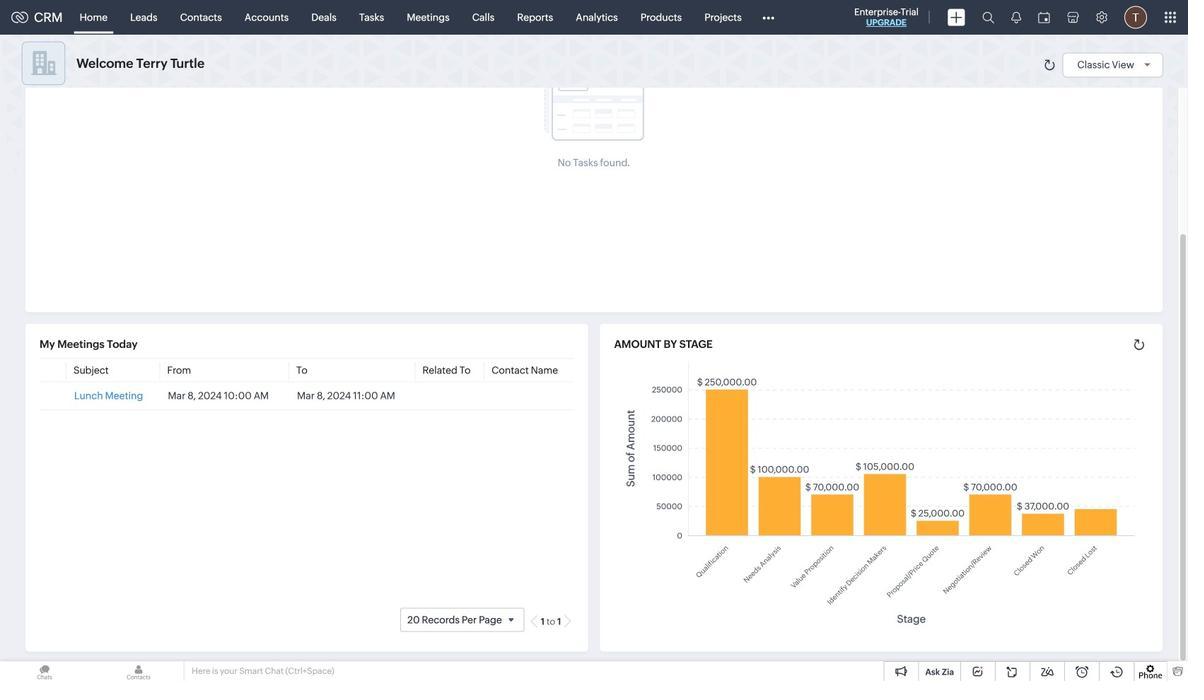 Task type: describe. For each thing, give the bounding box(es) containing it.
logo image
[[11, 12, 28, 23]]

search element
[[974, 0, 1003, 35]]

profile element
[[1116, 0, 1156, 34]]

profile image
[[1124, 6, 1147, 29]]

contacts image
[[94, 661, 183, 681]]

create menu image
[[948, 9, 965, 26]]



Task type: vqa. For each thing, say whether or not it's contained in the screenshot.
Chats image
yes



Task type: locate. For each thing, give the bounding box(es) containing it.
signals element
[[1003, 0, 1030, 35]]

chats image
[[0, 661, 89, 681]]

calendar image
[[1038, 12, 1050, 23]]

search image
[[982, 11, 994, 23]]

Other Modules field
[[753, 6, 783, 29]]

create menu element
[[939, 0, 974, 34]]

signals image
[[1011, 11, 1021, 23]]



